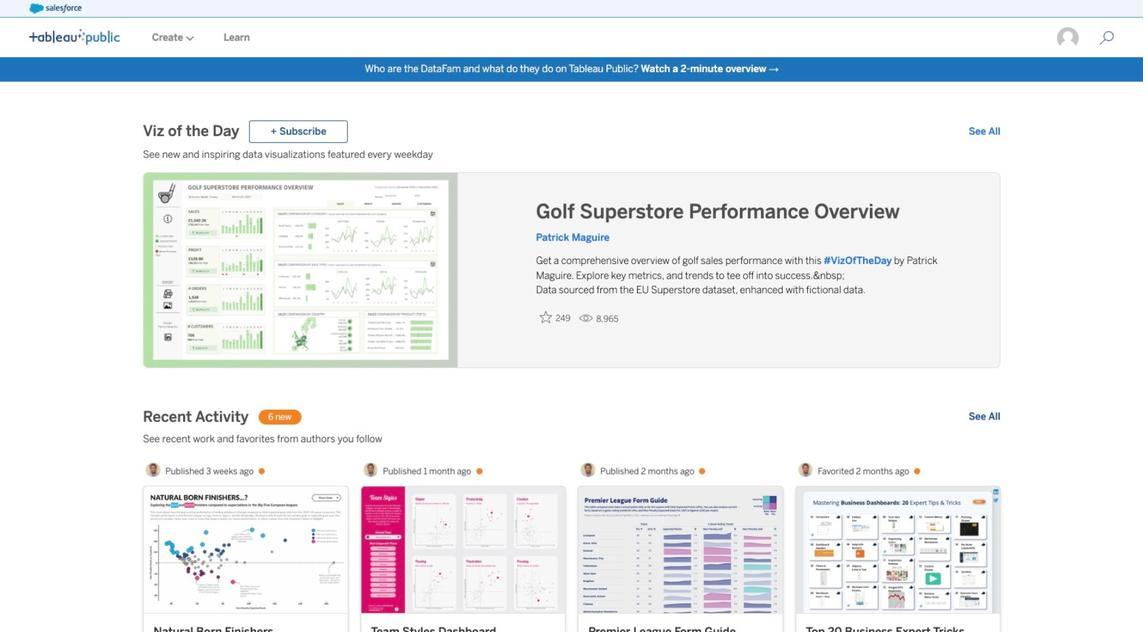 Task type: describe. For each thing, give the bounding box(es) containing it.
ben norland image
[[799, 463, 813, 478]]

3 ben norland image from the left
[[581, 463, 596, 478]]

workbook thumbnail image for ben norland icon
[[796, 487, 1000, 614]]

see new and inspiring data visualizations featured every weekday element
[[143, 148, 1001, 163]]

tableau public viz of the day image
[[144, 173, 458, 369]]

workbook thumbnail image for first ben norland image from right
[[579, 487, 783, 614]]

see recent work and favorites from authors you follow element
[[143, 432, 1001, 447]]



Task type: vqa. For each thing, say whether or not it's contained in the screenshot.
11th round from the top of the the View Data table grid
no



Task type: locate. For each thing, give the bounding box(es) containing it.
Add Favorite button
[[536, 308, 574, 328]]

go to search image
[[1085, 31, 1129, 45]]

create image
[[183, 36, 194, 41]]

1 ben norland image from the left
[[146, 463, 161, 478]]

1 workbook thumbnail image from the left
[[144, 487, 348, 614]]

salesforce logo image
[[29, 4, 82, 13]]

3 workbook thumbnail image from the left
[[579, 487, 783, 614]]

2 ben norland image from the left
[[364, 463, 378, 478]]

recent activity heading
[[143, 408, 249, 427]]

logo image
[[29, 29, 120, 45]]

viz of the day heading
[[143, 122, 239, 142]]

2 workbook thumbnail image from the left
[[361, 487, 565, 614]]

workbook thumbnail image for second ben norland image from left
[[361, 487, 565, 614]]

gary.orlando image
[[1057, 26, 1080, 50]]

add favorite image
[[540, 312, 552, 324]]

see all recent activity element
[[969, 410, 1001, 425]]

1 horizontal spatial ben norland image
[[364, 463, 378, 478]]

0 horizontal spatial ben norland image
[[146, 463, 161, 478]]

see all viz of the day element
[[969, 125, 1001, 139]]

ben norland image
[[146, 463, 161, 478], [364, 463, 378, 478], [581, 463, 596, 478]]

workbook thumbnail image for third ben norland image from the right
[[144, 487, 348, 614]]

workbook thumbnail image
[[144, 487, 348, 614], [361, 487, 565, 614], [579, 487, 783, 614], [796, 487, 1000, 614]]

4 workbook thumbnail image from the left
[[796, 487, 1000, 614]]

2 horizontal spatial ben norland image
[[581, 463, 596, 478]]



